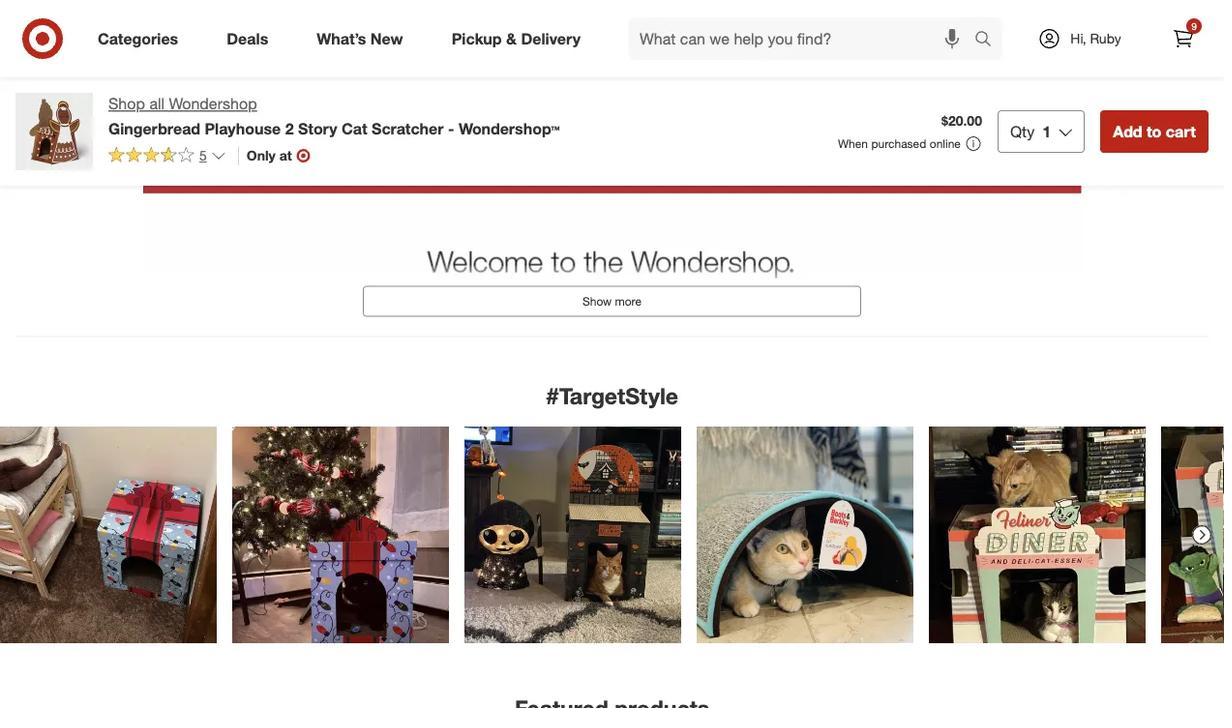 Task type: locate. For each thing, give the bounding box(es) containing it.
deals
[[227, 29, 268, 48]]

2 user image by @drmaggierose image from the left
[[1162, 427, 1225, 644]]

1
[[1043, 122, 1052, 141]]

only
[[247, 147, 276, 164]]

categories
[[98, 29, 178, 48]]

pickup & delivery
[[452, 29, 581, 48]]

5 link
[[108, 146, 226, 168]]

hi, ruby
[[1071, 30, 1122, 47]]

5
[[199, 147, 207, 164]]

show more button
[[363, 286, 861, 317]]

1 horizontal spatial user image by @drmaggierose image
[[1162, 427, 1225, 644]]

what's new
[[317, 29, 403, 48]]

what's new link
[[300, 17, 428, 60]]

add to cart button
[[1101, 110, 1209, 153]]

cat
[[342, 119, 367, 138]]

story
[[298, 119, 338, 138]]

user image by @brandi.m.bryan image
[[0, 427, 217, 644]]

qty
[[1011, 122, 1035, 141]]

wondershop™
[[459, 119, 560, 138]]

image of gingerbread playhouse 2 story cat scratcher - wondershop™ image
[[15, 93, 93, 170]]

user image by @leisurelambie image
[[697, 427, 914, 644]]

at
[[280, 147, 292, 164]]

ruby
[[1091, 30, 1122, 47]]

only at
[[247, 147, 292, 164]]

hi,
[[1071, 30, 1087, 47]]

$20.00
[[942, 112, 983, 129]]

#targetstyle
[[546, 383, 679, 410]]

1 user image by @drmaggierose image from the left
[[929, 427, 1146, 644]]

&
[[506, 29, 517, 48]]

0 horizontal spatial user image by @drmaggierose image
[[929, 427, 1146, 644]]

user image by @megancarter1324 image
[[232, 427, 449, 644]]

9 link
[[1163, 17, 1205, 60]]

show more
[[583, 294, 642, 309]]

user image by @drmaggierose image
[[929, 427, 1146, 644], [1162, 427, 1225, 644]]

What can we help you find? suggestions appear below search field
[[628, 17, 980, 60]]

more
[[615, 294, 642, 309]]

to
[[1147, 122, 1162, 141]]

new
[[371, 29, 403, 48]]

shop all wondershop gingerbread playhouse 2 story cat scratcher - wondershop™
[[108, 94, 560, 138]]

qty 1
[[1011, 122, 1052, 141]]

shop
[[108, 94, 145, 113]]

online
[[930, 137, 961, 151]]



Task type: describe. For each thing, give the bounding box(es) containing it.
wondershop
[[169, 94, 257, 113]]

deals link
[[210, 17, 293, 60]]

when purchased online
[[838, 137, 961, 151]]

search button
[[966, 17, 1013, 64]]

purchased
[[872, 137, 927, 151]]

delivery
[[521, 29, 581, 48]]

when
[[838, 137, 869, 151]]

2
[[285, 119, 294, 138]]

add
[[1114, 122, 1143, 141]]

what's
[[317, 29, 366, 48]]

9
[[1192, 20, 1197, 32]]

scratcher
[[372, 119, 444, 138]]

all
[[149, 94, 165, 113]]

categories link
[[81, 17, 203, 60]]

user image by @tedsblackbook image
[[465, 427, 682, 644]]

cart
[[1166, 122, 1197, 141]]

gingerbread
[[108, 119, 200, 138]]

pickup
[[452, 29, 502, 48]]

show
[[583, 294, 612, 309]]

-
[[448, 119, 455, 138]]

pickup & delivery link
[[435, 17, 605, 60]]

add to cart
[[1114, 122, 1197, 141]]

playhouse
[[205, 119, 281, 138]]

search
[[966, 31, 1013, 50]]



Task type: vqa. For each thing, say whether or not it's contained in the screenshot.
user image by @brandi.m.bryan
yes



